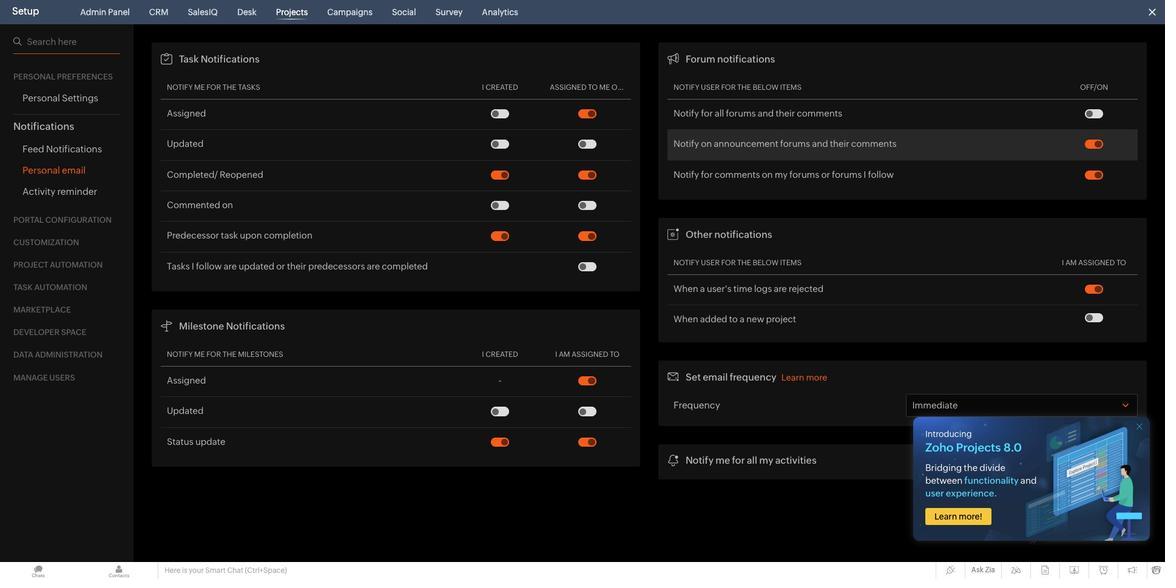 Task type: describe. For each thing, give the bounding box(es) containing it.
zia
[[986, 566, 996, 574]]

setup
[[12, 5, 39, 17]]

admin
[[80, 7, 106, 17]]

campaigns link
[[323, 0, 378, 24]]

salesiq
[[188, 7, 218, 17]]

chat
[[227, 566, 244, 575]]

here is your smart chat (ctrl+space)
[[165, 566, 287, 575]]

your
[[189, 566, 204, 575]]

survey link
[[431, 0, 468, 24]]

(ctrl+space)
[[245, 566, 287, 575]]

ask
[[972, 566, 984, 574]]

projects
[[276, 7, 308, 17]]

analytics link
[[477, 0, 523, 24]]

desk link
[[232, 0, 262, 24]]

crm
[[149, 7, 168, 17]]

panel
[[108, 7, 130, 17]]

social link
[[387, 0, 421, 24]]



Task type: vqa. For each thing, say whether or not it's contained in the screenshot.
the Admin Panel link
yes



Task type: locate. For each thing, give the bounding box(es) containing it.
smart
[[205, 566, 226, 575]]

admin panel
[[80, 7, 130, 17]]

crm link
[[144, 0, 173, 24]]

survey
[[436, 7, 463, 17]]

analytics
[[482, 7, 518, 17]]

projects link
[[271, 0, 313, 24]]

here
[[165, 566, 181, 575]]

desk
[[237, 7, 257, 17]]

ask zia
[[972, 566, 996, 574]]

is
[[182, 566, 187, 575]]

chats image
[[0, 562, 76, 579]]

contacts image
[[81, 562, 157, 579]]

salesiq link
[[183, 0, 223, 24]]

admin panel link
[[75, 0, 135, 24]]

social
[[392, 7, 416, 17]]

campaigns
[[327, 7, 373, 17]]



